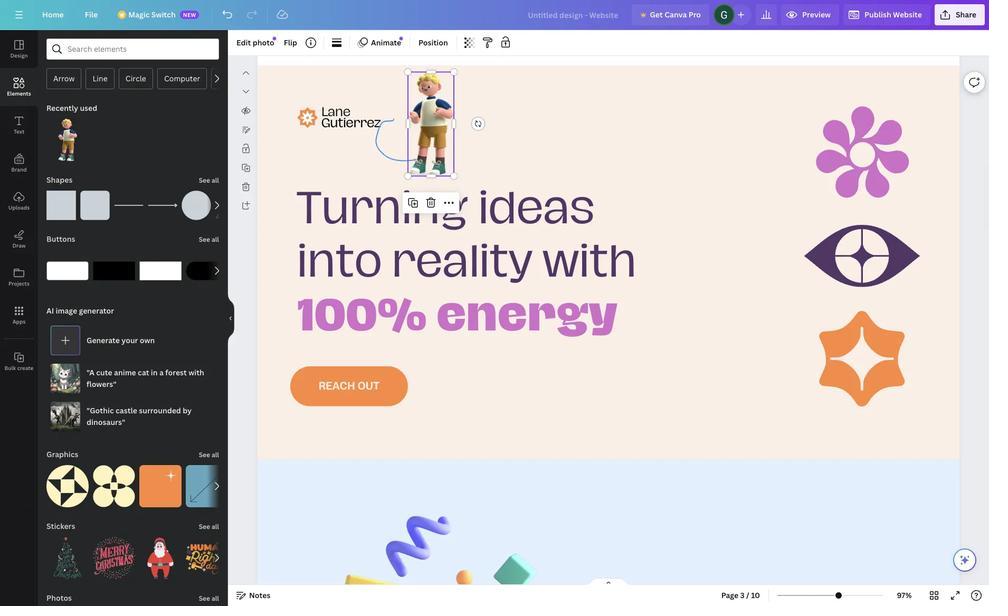 Task type: vqa. For each thing, say whether or not it's contained in the screenshot.
Rounded Square 'IMAGE'
yes



Task type: describe. For each thing, give the bounding box(es) containing it.
main menu bar
[[0, 0, 989, 30]]

photos button
[[45, 588, 73, 606]]

brand button
[[0, 144, 38, 182]]

get
[[650, 10, 663, 20]]

cute
[[96, 367, 112, 377]]

see for graphics
[[199, 450, 210, 459]]

generator
[[79, 306, 114, 316]]

"a cute anime cat in a forest with flowers"
[[87, 367, 204, 389]]

line
[[93, 73, 108, 83]]

edit
[[237, 37, 251, 48]]

publish website button
[[844, 4, 931, 25]]

into
[[297, 241, 382, 282]]

new image for edit photo
[[273, 37, 276, 40]]

get canva pro button
[[632, 4, 710, 25]]

line button
[[86, 68, 114, 89]]

text button
[[0, 106, 38, 144]]

canva
[[665, 10, 687, 20]]

arrow button
[[46, 68, 82, 89]]

graphics button
[[45, 444, 79, 465]]

flowers"
[[87, 379, 116, 389]]

notes button
[[232, 587, 275, 604]]

uploads
[[8, 204, 30, 211]]

apps button
[[0, 296, 38, 334]]

generate
[[87, 335, 120, 345]]

see all button for buttons
[[198, 229, 220, 250]]

position button
[[414, 34, 452, 51]]

rectangle button - 2 image
[[93, 250, 135, 292]]

all for shapes
[[212, 176, 219, 185]]

energy
[[437, 294, 618, 335]]

edit photo
[[237, 37, 274, 48]]

3
[[740, 590, 745, 600]]

Search elements search field
[[68, 39, 198, 59]]

get canva pro
[[650, 10, 701, 20]]

microsoft word button
[[211, 68, 279, 89]]

with inside turning ideas into reality with
[[543, 241, 637, 282]]

microsoft word
[[218, 73, 273, 83]]

lane gutierrez
[[321, 106, 381, 129]]

modern minimal arrows sticker image
[[186, 465, 228, 507]]

elements
[[7, 90, 31, 97]]

design
[[10, 52, 28, 59]]

ai image generator
[[46, 306, 114, 316]]

projects
[[8, 280, 30, 287]]

oblong button - 4 image
[[186, 250, 228, 292]]

own
[[140, 335, 155, 345]]

97%
[[897, 590, 912, 600]]

all for stickers
[[212, 522, 219, 531]]

flip button
[[280, 34, 301, 51]]

text
[[14, 128, 24, 135]]

projects button
[[0, 258, 38, 296]]

see for stickers
[[199, 522, 210, 531]]

with inside "a cute anime cat in a forest with flowers"
[[189, 367, 204, 377]]

recently
[[46, 103, 78, 113]]

page 3 / 10 button
[[717, 587, 764, 604]]

magic switch
[[128, 10, 176, 20]]

buttons
[[46, 234, 75, 244]]

rectangle button - 3 image
[[139, 250, 182, 292]]

notes
[[249, 590, 271, 600]]

all for photos
[[212, 594, 219, 603]]

turning
[[297, 188, 469, 229]]

preview button
[[781, 4, 839, 25]]

see all for stickers
[[199, 522, 219, 531]]

share
[[956, 10, 977, 20]]

circle
[[126, 73, 146, 83]]

minimal sleek utilitarian pinwheel image
[[46, 465, 89, 507]]

photos
[[46, 593, 72, 603]]

magic
[[128, 10, 150, 20]]

reality
[[392, 241, 533, 282]]

pro
[[689, 10, 701, 20]]

apps
[[12, 318, 26, 325]]

side panel tab list
[[0, 30, 38, 381]]

file button
[[76, 4, 106, 25]]

home
[[42, 10, 64, 20]]

shapes
[[46, 175, 73, 185]]

publish
[[865, 10, 891, 20]]



Task type: locate. For each thing, give the bounding box(es) containing it.
0 horizontal spatial with
[[189, 367, 204, 377]]

recently used
[[46, 103, 97, 113]]

new image inside edit photo dropdown button
[[273, 37, 276, 40]]

flip
[[284, 37, 297, 48]]

elements button
[[0, 68, 38, 106]]

see all button for stickers
[[198, 516, 220, 537]]

see all up the oblong button - 4 image
[[199, 235, 219, 244]]

1 all from the top
[[212, 176, 219, 185]]

triangle up image
[[215, 191, 245, 220]]

square image
[[46, 191, 76, 220]]

see all for shapes
[[199, 176, 219, 185]]

turning ideas into reality with
[[297, 188, 637, 282]]

see all down modern minimal arrows sticker image
[[199, 522, 219, 531]]

arrow
[[53, 73, 75, 83]]

see all
[[199, 176, 219, 185], [199, 235, 219, 244], [199, 450, 219, 459], [199, 522, 219, 531], [199, 594, 219, 603]]

new image left flip
[[273, 37, 276, 40]]

5 see from the top
[[199, 594, 210, 603]]

97% button
[[887, 587, 922, 604]]

see for shapes
[[199, 176, 210, 185]]

lane
[[321, 106, 351, 117]]

a
[[159, 367, 164, 377]]

3 see from the top
[[199, 450, 210, 459]]

all up modern minimal arrows sticker image
[[212, 450, 219, 459]]

0 horizontal spatial add this line to the canvas image
[[114, 191, 144, 220]]

gutierrez
[[321, 117, 381, 129]]

canva assistant image
[[959, 554, 971, 566]]

see up the white circle shape image on the left top of page
[[199, 176, 210, 185]]

add this line to the canvas image
[[114, 191, 144, 220], [148, 191, 177, 220]]

bulk
[[5, 364, 16, 372]]

all for graphics
[[212, 450, 219, 459]]

/
[[746, 590, 750, 600]]

new image for animate
[[399, 37, 403, 40]]

4 see from the top
[[199, 522, 210, 531]]

see all left notes 'button'
[[199, 594, 219, 603]]

see
[[199, 176, 210, 185], [199, 235, 210, 244], [199, 450, 210, 459], [199, 522, 210, 531], [199, 594, 210, 603]]

bulk create button
[[0, 343, 38, 381]]

cat
[[138, 367, 149, 377]]

animate
[[371, 37, 401, 48]]

used
[[80, 103, 97, 113]]

home link
[[34, 4, 72, 25]]

2 see all from the top
[[199, 235, 219, 244]]

draw button
[[0, 220, 38, 258]]

surrounded
[[139, 405, 181, 415]]

100% energy
[[297, 294, 618, 335]]

see all for graphics
[[199, 450, 219, 459]]

all for buttons
[[212, 235, 219, 244]]

see up the oblong button - 4 image
[[199, 235, 210, 244]]

edit photo button
[[232, 34, 279, 51]]

ideas
[[478, 188, 595, 229]]

3 see all from the top
[[199, 450, 219, 459]]

new image
[[273, 37, 276, 40], [399, 37, 403, 40]]

modern minimal sparkle sticker image
[[139, 465, 182, 507]]

all down modern minimal arrows sticker image
[[212, 522, 219, 531]]

all left notes 'button'
[[212, 594, 219, 603]]

"a
[[87, 367, 94, 377]]

see all button for graphics
[[198, 444, 220, 465]]

1 new image from the left
[[273, 37, 276, 40]]

5 see all from the top
[[199, 594, 219, 603]]

1 horizontal spatial new image
[[399, 37, 403, 40]]

minimal sleek utilitarian circles image
[[93, 465, 135, 507]]

word
[[254, 73, 273, 83]]

uploads button
[[0, 182, 38, 220]]

image
[[56, 306, 77, 316]]

animate button
[[354, 34, 405, 51]]

rounded rectangle button - 1 image
[[46, 250, 89, 292]]

microsoft
[[218, 73, 253, 83]]

"gothic
[[87, 405, 114, 415]]

add this line to the canvas image left the white circle shape image on the left top of page
[[148, 191, 177, 220]]

your
[[122, 335, 138, 345]]

new image inside the animate popup button
[[399, 37, 403, 40]]

1 horizontal spatial with
[[543, 241, 637, 282]]

5 all from the top
[[212, 594, 219, 603]]

preview
[[802, 10, 831, 20]]

1 vertical spatial with
[[189, 367, 204, 377]]

publish website
[[865, 10, 922, 20]]

10
[[751, 590, 760, 600]]

see all up modern minimal arrows sticker image
[[199, 450, 219, 459]]

4 all from the top
[[212, 522, 219, 531]]

circle button
[[119, 68, 153, 89]]

100%
[[297, 294, 427, 335]]

0 horizontal spatial new image
[[273, 37, 276, 40]]

new
[[183, 11, 196, 18]]

see down modern minimal arrows sticker image
[[199, 522, 210, 531]]

all up the oblong button - 4 image
[[212, 235, 219, 244]]

5 see all button from the top
[[198, 588, 220, 606]]

position
[[419, 37, 448, 48]]

4 see all from the top
[[199, 522, 219, 531]]

page 3 / 10
[[721, 590, 760, 600]]

switch
[[151, 10, 176, 20]]

add this line to the canvas image right "rounded square" image
[[114, 191, 144, 220]]

dinosaurs"
[[87, 417, 125, 427]]

see all for buttons
[[199, 235, 219, 244]]

design button
[[0, 30, 38, 68]]

2 see from the top
[[199, 235, 210, 244]]

see for buttons
[[199, 235, 210, 244]]

show pages image
[[583, 578, 634, 586]]

1 see from the top
[[199, 176, 210, 185]]

buttons button
[[45, 229, 76, 250]]

brand
[[11, 166, 27, 173]]

4 see all button from the top
[[198, 516, 220, 537]]

white circle shape image
[[182, 191, 211, 220]]

1 horizontal spatial add this line to the canvas image
[[148, 191, 177, 220]]

all
[[212, 176, 219, 185], [212, 235, 219, 244], [212, 450, 219, 459], [212, 522, 219, 531], [212, 594, 219, 603]]

0 vertical spatial with
[[543, 241, 637, 282]]

anime
[[114, 367, 136, 377]]

see for photos
[[199, 594, 210, 603]]

shapes button
[[45, 169, 74, 191]]

see all button for shapes
[[198, 169, 220, 191]]

stickers button
[[45, 516, 76, 537]]

forest
[[165, 367, 187, 377]]

by
[[183, 405, 192, 415]]

1 add this line to the canvas image from the left
[[114, 191, 144, 220]]

draw
[[12, 242, 26, 249]]

graphics
[[46, 449, 78, 459]]

see left notes 'button'
[[199, 594, 210, 603]]

see all for photos
[[199, 594, 219, 603]]

3 see all button from the top
[[198, 444, 220, 465]]

rounded square image
[[80, 191, 110, 220]]

see all up the white circle shape image on the left top of page
[[199, 176, 219, 185]]

ai
[[46, 306, 54, 316]]

Design title text field
[[520, 4, 628, 25]]

2 add this line to the canvas image from the left
[[148, 191, 177, 220]]

computer
[[164, 73, 200, 83]]

all up triangle up 'image'
[[212, 176, 219, 185]]

with
[[543, 241, 637, 282], [189, 367, 204, 377]]

group
[[46, 112, 89, 161], [46, 184, 76, 220], [80, 184, 110, 220], [182, 184, 211, 220], [46, 250, 89, 292], [93, 250, 135, 292], [139, 250, 182, 292], [186, 250, 228, 292], [46, 459, 89, 507], [93, 459, 135, 507], [139, 459, 182, 507], [186, 465, 228, 507], [93, 531, 135, 579], [139, 531, 182, 579], [46, 537, 89, 579], [186, 537, 228, 579]]

stickers
[[46, 521, 75, 531]]

website
[[893, 10, 922, 20]]

generate your own
[[87, 335, 155, 345]]

2 new image from the left
[[399, 37, 403, 40]]

new image left position
[[399, 37, 403, 40]]

2 all from the top
[[212, 235, 219, 244]]

see up modern minimal arrows sticker image
[[199, 450, 210, 459]]

1 see all from the top
[[199, 176, 219, 185]]

3d teacher and student pre school boy speaking image
[[46, 119, 89, 161]]

in
[[151, 367, 158, 377]]

photo
[[253, 37, 274, 48]]

see all button for photos
[[198, 588, 220, 606]]

3 all from the top
[[212, 450, 219, 459]]

bulk create
[[5, 364, 33, 372]]

1 see all button from the top
[[198, 169, 220, 191]]

file
[[85, 10, 98, 20]]

share button
[[935, 4, 985, 25]]

"gothic castle surrounded by dinosaurs"
[[87, 405, 192, 427]]

computer button
[[157, 68, 207, 89]]

hide image
[[228, 293, 234, 343]]

2 see all button from the top
[[198, 229, 220, 250]]



